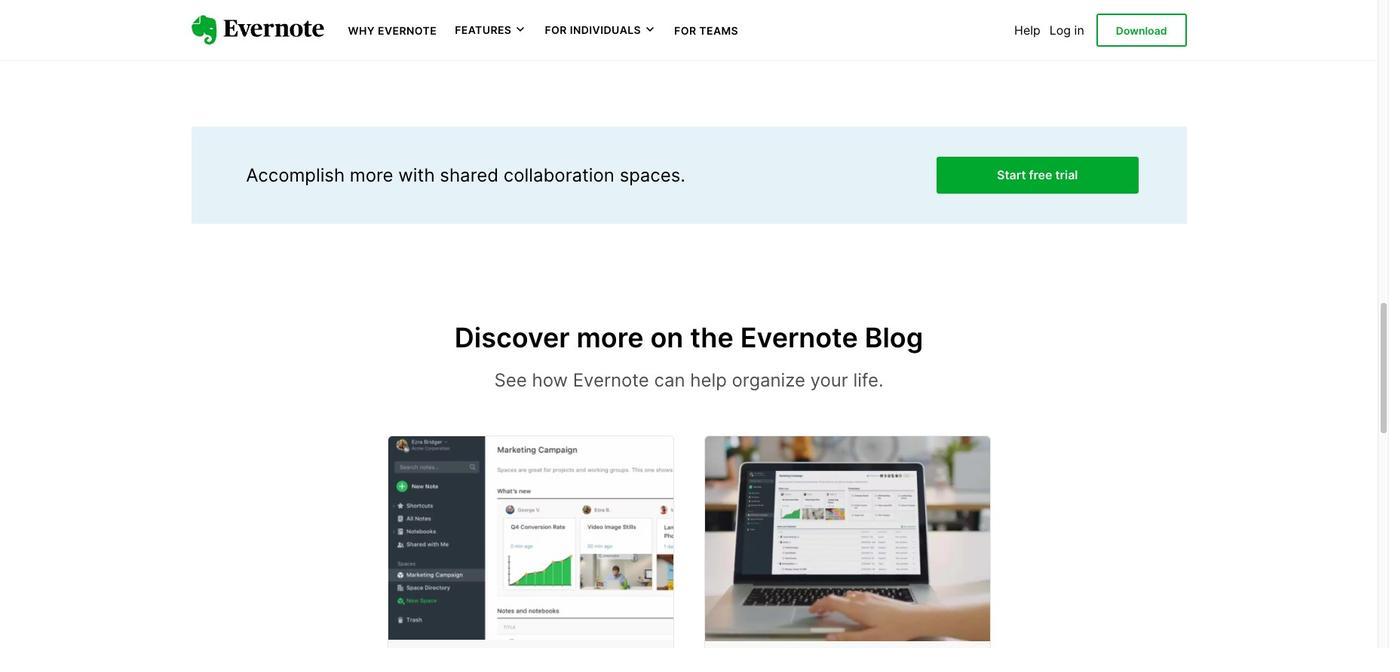 Task type: describe. For each thing, give the bounding box(es) containing it.
your
[[811, 370, 848, 392]]

help
[[1015, 23, 1041, 38]]

features
[[455, 24, 512, 36]]

log
[[1050, 23, 1071, 38]]

why
[[348, 24, 375, 37]]

can
[[654, 370, 685, 392]]

free
[[1029, 167, 1053, 182]]

log in
[[1050, 23, 1085, 38]]

help
[[690, 370, 727, 392]]

more for discover
[[577, 322, 644, 355]]

spaces.
[[620, 164, 686, 186]]

shared
[[440, 164, 499, 186]]

1 horizontal spatial evernote
[[573, 370, 649, 392]]

spaces feature on evernote teams plan image
[[191, 0, 584, 30]]

accomplish more with shared collaboration spaces.
[[246, 164, 686, 186]]

0 horizontal spatial evernote
[[378, 24, 437, 37]]

2 blog image image from the left
[[705, 437, 990, 642]]

1 blog image image from the left
[[388, 437, 673, 641]]

on
[[651, 322, 684, 355]]

blog
[[865, 322, 924, 355]]

accomplish
[[246, 164, 345, 186]]

why evernote link
[[348, 23, 437, 38]]

2 horizontal spatial evernote
[[741, 322, 858, 355]]

for individuals
[[545, 24, 641, 36]]

organize
[[732, 370, 806, 392]]

see
[[494, 370, 527, 392]]

why evernote
[[348, 24, 437, 37]]

evernote logo image
[[191, 15, 324, 45]]

download link
[[1097, 13, 1187, 47]]

start free trial link
[[937, 157, 1139, 194]]

log in link
[[1050, 23, 1085, 38]]

how
[[532, 370, 568, 392]]

start
[[997, 167, 1026, 182]]

more for accomplish
[[350, 164, 393, 186]]



Task type: vqa. For each thing, say whether or not it's contained in the screenshot.
decisions
no



Task type: locate. For each thing, give the bounding box(es) containing it.
for teams
[[674, 24, 739, 37]]

1 vertical spatial more
[[577, 322, 644, 355]]

evernote up your
[[741, 322, 858, 355]]

2 vertical spatial evernote
[[573, 370, 649, 392]]

teams
[[700, 24, 739, 37]]

for for for individuals
[[545, 24, 567, 36]]

life.
[[854, 370, 884, 392]]

for teams link
[[674, 23, 739, 38]]

for for for teams
[[674, 24, 697, 37]]

for individuals button
[[545, 23, 656, 38]]

1 horizontal spatial blog image image
[[705, 437, 990, 642]]

for left individuals
[[545, 24, 567, 36]]

start free trial
[[997, 167, 1078, 182]]

for left the "teams"
[[674, 24, 697, 37]]

discover more on the evernote blog
[[455, 322, 924, 355]]

evernote left can
[[573, 370, 649, 392]]

collaboration
[[504, 164, 615, 186]]

in
[[1075, 23, 1085, 38]]

more left "on"
[[577, 322, 644, 355]]

0 vertical spatial more
[[350, 164, 393, 186]]

more left with
[[350, 164, 393, 186]]

1 horizontal spatial more
[[577, 322, 644, 355]]

discover
[[455, 322, 570, 355]]

evernote
[[378, 24, 437, 37], [741, 322, 858, 355], [573, 370, 649, 392]]

0 horizontal spatial more
[[350, 164, 393, 186]]

1 horizontal spatial for
[[674, 24, 697, 37]]

evernote right "why"
[[378, 24, 437, 37]]

features button
[[455, 23, 527, 38]]

more
[[350, 164, 393, 186], [577, 322, 644, 355]]

with
[[398, 164, 435, 186]]

blog image image
[[388, 437, 673, 641], [705, 437, 990, 642]]

0 horizontal spatial blog image image
[[388, 437, 673, 641]]

0 horizontal spatial for
[[545, 24, 567, 36]]

for
[[545, 24, 567, 36], [674, 24, 697, 37]]

download
[[1116, 24, 1167, 37]]

see how evernote can help organize your life.
[[494, 370, 884, 392]]

for inside button
[[545, 24, 567, 36]]

the
[[690, 322, 734, 355]]

trial
[[1056, 167, 1078, 182]]

0 vertical spatial evernote
[[378, 24, 437, 37]]

help link
[[1015, 23, 1041, 38]]

1 vertical spatial evernote
[[741, 322, 858, 355]]

individuals
[[570, 24, 641, 36]]



